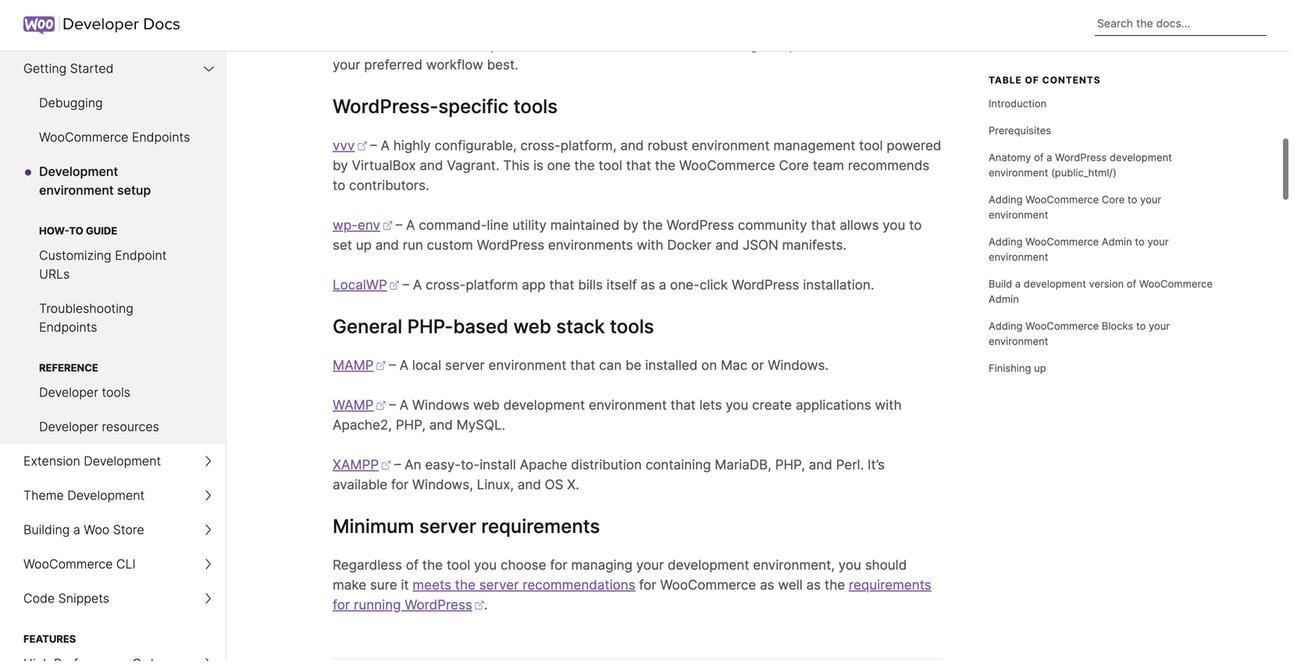 Task type: describe. For each thing, give the bounding box(es) containing it.
how-to guide
[[39, 225, 117, 237]]

option
[[781, 37, 821, 53]]

development for theme
[[67, 488, 145, 503]]

environment inside the anatomy of a wordpress development environment (public_html/)
[[989, 167, 1049, 179]]

developer tools
[[39, 385, 130, 400]]

recommendations
[[523, 577, 635, 593]]

a inside building a woo store link
[[73, 523, 80, 538]]

theme development
[[23, 488, 145, 503]]

how-to guide link
[[0, 208, 226, 239]]

x.
[[567, 477, 579, 493]]

perl.
[[836, 457, 864, 473]]

meets the server recommendations link
[[413, 577, 635, 593]]

0 vertical spatial tool
[[859, 137, 883, 153]]

mamp
[[333, 357, 374, 373]]

platform
[[466, 277, 518, 293]]

server down 'windows,'
[[419, 515, 476, 538]]

choosing
[[701, 37, 758, 53]]

wordpress-
[[333, 95, 439, 118]]

fits
[[895, 37, 914, 53]]

as for well
[[807, 577, 821, 593]]

meets
[[413, 577, 451, 593]]

wp-env
[[333, 217, 380, 233]]

linux,
[[477, 477, 514, 493]]

extension
[[23, 454, 80, 469]]

highly
[[393, 137, 431, 153]]

troubleshooting
[[39, 301, 133, 316]]

(public_html/)
[[1051, 167, 1117, 179]]

to inside – a highly configurable, cross-platform, and robust environment management tool powered by virtualbox and vagrant. this is one the tool that the woocommerce core team recommends to contributors.
[[333, 177, 345, 193]]

to-
[[461, 457, 480, 473]]

snippets
[[58, 591, 109, 607]]

wordpress inside requirements for running wordpress
[[405, 597, 472, 613]]

addition
[[348, 0, 399, 13]]

software
[[443, 0, 498, 13]]

for inside the regardless of the tool you choose for managing your development environment, you should make sure it
[[550, 557, 568, 573]]

woocommerce inside adding woocommerce admin to your environment
[[1026, 236, 1099, 248]]

way
[[773, 0, 798, 13]]

woocommerce inside adding woocommerce blocks to your environment
[[1026, 320, 1099, 332]]

requirements for running wordpress
[[333, 577, 932, 613]]

tools inside in addition to the software listed above, you'll also want to have some way of setting up a local development server stack. there are a number of different tools available for this, each with a certain set of functionality and limitations. we recommend choosing an option below that fits your preferred workflow best.
[[703, 17, 734, 33]]

how-
[[39, 225, 69, 237]]

development environment setup
[[39, 164, 151, 198]]

to inside "– a command-line utility maintained by the wordpress community that allows you to set up and run custom wordpress environments with docker and json manifests."
[[909, 217, 922, 233]]

itself
[[607, 277, 637, 293]]

your inside the regardless of the tool you choose for managing your development environment, you should make sure it
[[636, 557, 664, 573]]

want
[[650, 0, 681, 13]]

an
[[762, 37, 777, 53]]

be
[[626, 357, 642, 373]]

community
[[738, 217, 807, 233]]

set inside "– a command-line utility maintained by the wordpress community that allows you to set up and run custom wordpress environments with docker and json manifests."
[[333, 237, 352, 253]]

core inside – a highly configurable, cross-platform, and robust environment management tool powered by virtualbox and vagrant. this is one the tool that the woocommerce core team recommends to contributors.
[[779, 157, 809, 173]]

a right are
[[567, 17, 574, 33]]

different
[[646, 17, 700, 33]]

adding woocommerce core to your environment link
[[989, 186, 1215, 228]]

regardless of the tool you choose for managing your development environment, you should make sure it
[[333, 557, 907, 593]]

available inside in addition to the software listed above, you'll also want to have some way of setting up a local development server stack. there are a number of different tools available for this, each with a certain set of functionality and limitations. we recommend choosing an option below that fits your preferred workflow best.
[[738, 17, 792, 33]]

you'll
[[585, 0, 617, 13]]

woocommerce cli
[[23, 557, 136, 572]]

finishing up
[[989, 362, 1046, 374]]

the down platform,
[[574, 157, 595, 173]]

0 horizontal spatial requirements
[[481, 515, 600, 538]]

vvv link
[[333, 137, 367, 153]]

of right the way
[[802, 0, 814, 13]]

admin inside build a development version of woocommerce admin
[[989, 293, 1019, 305]]

available inside '– an easy-to-install apache distribution containing mariadb, php, and perl. it's available for windows, linux, and os x.'
[[333, 477, 388, 493]]

mariadb,
[[715, 457, 772, 473]]

server up '.'
[[479, 577, 519, 593]]

code snippets
[[23, 591, 109, 607]]

with inside – a windows web development environment that lets you create applications with apache2, php, and mysql.
[[875, 397, 902, 413]]

mamp link
[[333, 357, 385, 373]]

for inside '– an easy-to-install apache distribution containing mariadb, php, and perl. it's available for windows, linux, and os x.'
[[391, 477, 409, 493]]

– for mamp
[[389, 357, 396, 373]]

applications
[[796, 397, 871, 413]]

up inside in addition to the software listed above, you'll also want to have some way of setting up a local development server stack. there are a number of different tools available for this, each with a certain set of functionality and limitations. we recommend choosing an option below that fits your preferred workflow best.
[[865, 0, 881, 13]]

build a development version of woocommerce admin
[[989, 278, 1213, 305]]

a for local
[[400, 357, 409, 373]]

woocommerce inside adding woocommerce core to your environment
[[1026, 194, 1099, 206]]

web for development
[[473, 397, 500, 413]]

also
[[621, 0, 646, 13]]

environments
[[548, 237, 633, 253]]

you inside – a windows web development environment that lets you create applications with apache2, php, and mysql.
[[726, 397, 749, 413]]

woocommerce inside – a highly configurable, cross-platform, and robust environment management tool powered by virtualbox and vagrant. this is one the tool that the woocommerce core team recommends to contributors.
[[679, 157, 775, 173]]

platform,
[[561, 137, 617, 153]]

manifests.
[[782, 237, 847, 253]]

and left json
[[716, 237, 739, 253]]

build a development version of woocommerce admin link
[[989, 270, 1215, 313]]

a for windows
[[400, 397, 409, 413]]

– for wamp
[[389, 397, 396, 413]]

by inside "– a command-line utility maintained by the wordpress community that allows you to set up and run custom wordpress environments with docker and json manifests."
[[623, 217, 639, 233]]

getting started
[[23, 61, 114, 76]]

core inside adding woocommerce core to your environment
[[1102, 194, 1125, 206]]

certain
[[333, 37, 377, 53]]

development inside in addition to the software listed above, you'll also want to have some way of setting up a local development server stack. there are a number of different tools available for this, each with a certain set of functionality and limitations. we recommend choosing an option below that fits your preferred workflow best.
[[333, 17, 414, 33]]

wordpress down json
[[732, 277, 799, 293]]

woo
[[84, 523, 110, 538]]

vagrant.
[[447, 157, 500, 173]]

developer for developer resources
[[39, 419, 98, 435]]

endpoints for troubleshooting endpoints
[[39, 320, 97, 335]]

server down the based
[[445, 357, 485, 373]]

choose
[[501, 557, 546, 573]]

prerequisites
[[989, 124, 1051, 136]]

set inside in addition to the software listed above, you'll also want to have some way of setting up a local development server stack. there are a number of different tools available for this, each with a certain set of functionality and limitations. we recommend choosing an option below that fits your preferred workflow best.
[[380, 37, 400, 53]]

a up fits
[[912, 17, 920, 33]]

endpoints for woocommerce endpoints
[[132, 130, 190, 145]]

the inside the regardless of the tool you choose for managing your development environment, you should make sure it
[[422, 557, 443, 573]]

theme
[[23, 488, 64, 503]]

sure
[[370, 577, 397, 593]]

features
[[23, 633, 76, 646]]

to left have
[[685, 0, 697, 13]]

adding woocommerce blocks to your environment link
[[989, 313, 1215, 355]]

– for wp-env
[[396, 217, 402, 233]]

woocommerce inside build a development version of woocommerce admin
[[1139, 278, 1213, 290]]

development inside build a development version of woocommerce admin
[[1024, 278, 1086, 290]]

to inside adding woocommerce core to your environment
[[1128, 194, 1137, 206]]

best.
[[487, 57, 518, 73]]

containing
[[646, 457, 711, 473]]

the right well
[[825, 577, 845, 593]]

– for localwp
[[403, 277, 409, 293]]

the inside "– a command-line utility maintained by the wordpress community that allows you to set up and run custom wordpress environments with docker and json manifests."
[[642, 217, 663, 233]]

server inside in addition to the software listed above, you'll also want to have some way of setting up a local development server stack. there are a number of different tools available for this, each with a certain set of functionality and limitations. we recommend choosing an option below that fits your preferred workflow best.
[[418, 17, 458, 33]]

and inside – a windows web development environment that lets you create applications with apache2, php, and mysql.
[[429, 417, 453, 433]]

and down highly at left top
[[420, 157, 443, 173]]

are
[[543, 17, 563, 33]]

1 horizontal spatial tool
[[599, 157, 622, 173]]

troubleshooting endpoints link
[[0, 292, 226, 345]]

vvv
[[333, 137, 355, 153]]

in
[[333, 0, 344, 13]]

woocommerce inside woocommerce endpoints link
[[39, 130, 128, 145]]

wordpress-specific tools
[[333, 95, 558, 118]]

adding woocommerce core to your environment
[[989, 194, 1162, 221]]

wordpress up docker
[[667, 217, 734, 233]]

php, inside '– an easy-to-install apache distribution containing mariadb, php, and perl. it's available for windows, linux, and os x.'
[[775, 457, 805, 473]]

of inside the regardless of the tool you choose for managing your development environment, you should make sure it
[[406, 557, 419, 573]]

of down also
[[630, 17, 642, 33]]

tools down the best.
[[514, 95, 558, 118]]

php, inside – a windows web development environment that lets you create applications with apache2, php, and mysql.
[[396, 417, 426, 433]]

wp-
[[333, 217, 358, 233]]

managing
[[571, 557, 633, 573]]

developer resources
[[39, 419, 159, 435]]

tool inside the regardless of the tool you choose for managing your development environment, you should make sure it
[[447, 557, 470, 573]]

cross- inside – a highly configurable, cross-platform, and robust environment management tool powered by virtualbox and vagrant. this is one the tool that the woocommerce core team recommends to contributors.
[[521, 137, 561, 153]]

team
[[813, 157, 844, 173]]

environment inside development environment setup
[[39, 183, 114, 198]]

– for vvv
[[370, 137, 377, 153]]

robust
[[648, 137, 688, 153]]

one-
[[670, 277, 700, 293]]

woocommerce endpoints link
[[0, 120, 226, 155]]

and left the run
[[376, 237, 399, 253]]

above,
[[540, 0, 582, 13]]

well
[[778, 577, 803, 593]]

you left choose
[[474, 557, 497, 573]]

table of contents element
[[989, 75, 1215, 382]]

utility
[[512, 217, 547, 233]]

a for cross-
[[413, 277, 422, 293]]

configurable,
[[435, 137, 517, 153]]

development inside development environment setup
[[39, 164, 118, 179]]



Task type: locate. For each thing, give the bounding box(es) containing it.
distribution
[[571, 457, 642, 473]]

1 horizontal spatial php,
[[775, 457, 805, 473]]

and down there
[[501, 37, 525, 53]]

php-
[[407, 315, 453, 338]]

minimum server requirements
[[333, 515, 600, 538]]

a inside – a windows web development environment that lets you create applications with apache2, php, and mysql.
[[400, 397, 409, 413]]

as for itself
[[641, 277, 655, 293]]

with up fits
[[882, 17, 909, 33]]

0 vertical spatial by
[[333, 157, 348, 173]]

0 horizontal spatial local
[[412, 357, 441, 373]]

php, down windows at the bottom left of the page
[[396, 417, 426, 433]]

2 developer from the top
[[39, 419, 98, 435]]

1 horizontal spatial available
[[738, 17, 792, 33]]

theme development link
[[0, 479, 226, 513]]

that up manifests.
[[811, 217, 836, 233]]

1 vertical spatial by
[[623, 217, 639, 233]]

1 horizontal spatial cross-
[[521, 137, 561, 153]]

2 vertical spatial up
[[1034, 362, 1046, 374]]

of up it
[[406, 557, 419, 573]]

0 horizontal spatial endpoints
[[39, 320, 97, 335]]

adding inside adding woocommerce blocks to your environment
[[989, 320, 1023, 332]]

0 vertical spatial up
[[865, 0, 881, 13]]

0 horizontal spatial admin
[[989, 293, 1019, 305]]

setup
[[117, 183, 151, 198]]

a
[[381, 137, 390, 153], [406, 217, 415, 233], [413, 277, 422, 293], [400, 357, 409, 373], [400, 397, 409, 413]]

that down robust at top
[[626, 157, 651, 173]]

a left windows at the bottom left of the page
[[400, 397, 409, 413]]

adding up finishing
[[989, 320, 1023, 332]]

adding for adding woocommerce core to your environment
[[989, 194, 1023, 206]]

your up meets the server recommendations for woocommerce as well as the
[[636, 557, 664, 573]]

cross- up is
[[521, 137, 561, 153]]

a inside the anatomy of a wordpress development environment (public_html/)
[[1047, 151, 1053, 163]]

search search field
[[1095, 12, 1267, 36]]

contents
[[1042, 75, 1101, 86]]

developer for developer tools
[[39, 385, 98, 400]]

available up an
[[738, 17, 792, 33]]

environment inside adding woocommerce core to your environment
[[989, 209, 1049, 221]]

2 vertical spatial with
[[875, 397, 902, 413]]

make
[[333, 577, 366, 593]]

a up the run
[[406, 217, 415, 233]]

a up virtualbox
[[381, 137, 390, 153]]

tool up meets in the bottom left of the page
[[447, 557, 470, 573]]

the up meets in the bottom left of the page
[[422, 557, 443, 573]]

1 vertical spatial endpoints
[[39, 320, 97, 335]]

of inside build a development version of woocommerce admin
[[1127, 278, 1137, 290]]

development inside the anatomy of a wordpress development environment (public_html/)
[[1110, 151, 1172, 163]]

– a cross-platform app that bills itself as a one-click wordpress installation.
[[399, 277, 874, 293]]

0 horizontal spatial by
[[333, 157, 348, 173]]

tool up recommends
[[859, 137, 883, 153]]

– inside – a highly configurable, cross-platform, and robust environment management tool powered by virtualbox and vagrant. this is one the tool that the woocommerce core team recommends to contributors.
[[370, 137, 377, 153]]

0 horizontal spatial web
[[473, 397, 500, 413]]

and inside in addition to the software listed above, you'll also want to have some way of setting up a local development server stack. there are a number of different tools available for this, each with a certain set of functionality and limitations. we recommend choosing an option below that fits your preferred workflow best.
[[501, 37, 525, 53]]

1 horizontal spatial core
[[1102, 194, 1125, 206]]

a right build
[[1015, 278, 1021, 290]]

1 vertical spatial core
[[1102, 194, 1125, 206]]

0 horizontal spatial php,
[[396, 417, 426, 433]]

you inside "– a command-line utility maintained by the wordpress community that allows you to set up and run custom wordpress environments with docker and json manifests."
[[883, 217, 906, 233]]

web for stack
[[513, 315, 551, 338]]

up inside table of contents element
[[1034, 362, 1046, 374]]

0 horizontal spatial tool
[[447, 557, 470, 573]]

development down woocommerce endpoints link
[[39, 164, 118, 179]]

0 vertical spatial endpoints
[[132, 130, 190, 145]]

admin inside adding woocommerce admin to your environment
[[1102, 236, 1132, 248]]

by inside – a highly configurable, cross-platform, and robust environment management tool powered by virtualbox and vagrant. this is one the tool that the woocommerce core team recommends to contributors.
[[333, 157, 348, 173]]

1 vertical spatial set
[[333, 237, 352, 253]]

tools down have
[[703, 17, 734, 33]]

in addition to the software listed above, you'll also want to have some way of setting up a local development server stack. there are a number of different tools available for this, each with a certain set of functionality and limitations. we recommend choosing an option below that fits your preferred workflow best.
[[333, 0, 925, 73]]

as
[[641, 277, 655, 293], [760, 577, 774, 593], [807, 577, 821, 593]]

a down the run
[[413, 277, 422, 293]]

command-
[[419, 217, 487, 233]]

wordpress inside the anatomy of a wordpress development environment (public_html/)
[[1055, 151, 1107, 163]]

up right finishing
[[1034, 362, 1046, 374]]

1 vertical spatial requirements
[[849, 577, 932, 593]]

anatomy of a wordpress development environment (public_html/)
[[989, 151, 1172, 179]]

that left 'can' on the bottom left of page
[[570, 357, 595, 373]]

1 vertical spatial with
[[637, 237, 664, 253]]

code snippets link
[[0, 582, 226, 616]]

as left well
[[760, 577, 774, 593]]

– a command-line utility maintained by the wordpress community that allows you to set up and run custom wordpress environments with docker and json manifests.
[[333, 217, 922, 253]]

adding up build
[[989, 236, 1023, 248]]

0 vertical spatial admin
[[1102, 236, 1132, 248]]

that inside – a windows web development environment that lets you create applications with apache2, php, and mysql.
[[671, 397, 696, 413]]

a left one-
[[659, 277, 666, 293]]

with inside in addition to the software listed above, you'll also want to have some way of setting up a local development server stack. there are a number of different tools available for this, each with a certain set of functionality and limitations. we recommend choosing an option below that fits your preferred workflow best.
[[882, 17, 909, 33]]

2 vertical spatial development
[[67, 488, 145, 503]]

0 horizontal spatial set
[[333, 237, 352, 253]]

0 horizontal spatial cross-
[[426, 277, 466, 293]]

your down anatomy of a wordpress development environment (public_html/) link
[[1140, 194, 1162, 206]]

adding inside adding woocommerce core to your environment
[[989, 194, 1023, 206]]

1 vertical spatial available
[[333, 477, 388, 493]]

– for xampp
[[394, 457, 401, 473]]

a for highly
[[381, 137, 390, 153]]

1 vertical spatial development
[[84, 454, 161, 469]]

2 vertical spatial adding
[[989, 320, 1023, 332]]

1 horizontal spatial admin
[[1102, 236, 1132, 248]]

environment inside adding woocommerce blocks to your environment
[[989, 335, 1049, 347]]

your inside adding woocommerce blocks to your environment
[[1149, 320, 1170, 332]]

to down anatomy of a wordpress development environment (public_html/) link
[[1128, 194, 1137, 206]]

0 vertical spatial php,
[[396, 417, 426, 433]]

wordpress down meets in the bottom left of the page
[[405, 597, 472, 613]]

and left perl.
[[809, 457, 832, 473]]

your
[[333, 57, 360, 73], [1140, 194, 1162, 206], [1148, 236, 1169, 248], [1149, 320, 1170, 332], [636, 557, 664, 573]]

with
[[882, 17, 909, 33], [637, 237, 664, 253], [875, 397, 902, 413]]

your right blocks
[[1149, 320, 1170, 332]]

– inside "– a command-line utility maintained by the wordpress community that allows you to set up and run custom wordpress environments with docker and json manifests."
[[396, 217, 402, 233]]

developer down reference
[[39, 385, 98, 400]]

development for extension
[[84, 454, 161, 469]]

app
[[522, 277, 546, 293]]

by down vvv
[[333, 157, 348, 173]]

table
[[989, 75, 1022, 86]]

introduction
[[989, 97, 1047, 110]]

developer inside developer resources "link"
[[39, 419, 98, 435]]

set down wp-
[[333, 237, 352, 253]]

resources
[[102, 419, 159, 435]]

available
[[738, 17, 792, 33], [333, 477, 388, 493]]

build
[[989, 278, 1012, 290]]

set up preferred
[[380, 37, 400, 53]]

web up mysql.
[[473, 397, 500, 413]]

to inside adding woocommerce blocks to your environment
[[1136, 320, 1146, 332]]

local
[[896, 0, 925, 13], [412, 357, 441, 373]]

your down certain
[[333, 57, 360, 73]]

0 horizontal spatial up
[[356, 237, 372, 253]]

– right the mamp link
[[389, 357, 396, 373]]

for inside in addition to the software listed above, you'll also want to have some way of setting up a local development server stack. there are a number of different tools available for this, each with a certain set of functionality and limitations. we recommend choosing an option below that fits your preferred workflow best.
[[796, 17, 814, 33]]

None search field
[[1095, 12, 1267, 36]]

environment,
[[753, 557, 835, 573]]

adding woocommerce admin to your environment
[[989, 236, 1169, 263]]

– inside – a windows web development environment that lets you create applications with apache2, php, and mysql.
[[389, 397, 396, 413]]

that inside "– a command-line utility maintained by the wordpress community that allows you to set up and run custom wordpress environments with docker and json manifests."
[[811, 217, 836, 233]]

1 horizontal spatial endpoints
[[132, 130, 190, 145]]

customizing endpoint urls link
[[0, 239, 226, 292]]

to down adding woocommerce core to your environment link
[[1135, 236, 1145, 248]]

xampp
[[333, 457, 379, 473]]

that inside in addition to the software listed above, you'll also want to have some way of setting up a local development server stack. there are a number of different tools available for this, each with a certain set of functionality and limitations. we recommend choosing an option below that fits your preferred workflow best.
[[866, 37, 891, 53]]

to right blocks
[[1136, 320, 1146, 332]]

mysql.
[[457, 417, 506, 433]]

0 vertical spatial cross-
[[521, 137, 561, 153]]

your inside adding woocommerce admin to your environment
[[1148, 236, 1169, 248]]

of right anatomy in the right top of the page
[[1034, 151, 1044, 163]]

that left lets
[[671, 397, 696, 413]]

virtualbox
[[352, 157, 416, 173]]

wamp
[[333, 397, 374, 413]]

adding for adding woocommerce blocks to your environment
[[989, 320, 1023, 332]]

requirements up choose
[[481, 515, 600, 538]]

a right the mamp link
[[400, 357, 409, 373]]

1 developer from the top
[[39, 385, 98, 400]]

available down xampp link
[[333, 477, 388, 493]]

with left docker
[[637, 237, 664, 253]]

development inside – a windows web development environment that lets you create applications with apache2, php, and mysql.
[[503, 397, 585, 413]]

this
[[503, 157, 530, 173]]

finishing up link
[[989, 355, 1215, 382]]

– inside '– an easy-to-install apache distribution containing mariadb, php, and perl. it's available for windows, linux, and os x.'
[[394, 457, 401, 473]]

you right lets
[[726, 397, 749, 413]]

adding down anatomy in the right top of the page
[[989, 194, 1023, 206]]

0 vertical spatial with
[[882, 17, 909, 33]]

adding for adding woocommerce admin to your environment
[[989, 236, 1023, 248]]

and down apache
[[518, 477, 541, 493]]

1 horizontal spatial local
[[896, 0, 925, 13]]

1 vertical spatial tool
[[599, 157, 622, 173]]

web down app
[[513, 315, 551, 338]]

for
[[796, 17, 814, 33], [391, 477, 409, 493], [550, 557, 568, 573], [639, 577, 657, 593], [333, 597, 350, 613]]

your for adding woocommerce core to your environment
[[1140, 194, 1162, 206]]

admin down build
[[989, 293, 1019, 305]]

wordpress up (public_html/)
[[1055, 151, 1107, 163]]

mac
[[721, 357, 748, 373]]

wordpress
[[1055, 151, 1107, 163], [667, 217, 734, 233], [477, 237, 544, 253], [732, 277, 799, 293], [405, 597, 472, 613]]

preferred
[[364, 57, 423, 73]]

1 vertical spatial php,
[[775, 457, 805, 473]]

tool down platform,
[[599, 157, 622, 173]]

of
[[802, 0, 814, 13], [630, 17, 642, 33], [403, 37, 416, 53], [1025, 75, 1040, 86], [1034, 151, 1044, 163], [1127, 278, 1137, 290], [406, 557, 419, 573]]

lets
[[700, 397, 722, 413]]

with right applications
[[875, 397, 902, 413]]

to inside adding woocommerce admin to your environment
[[1135, 236, 1145, 248]]

1 horizontal spatial up
[[865, 0, 881, 13]]

core down management
[[779, 157, 809, 173]]

and down windows at the bottom left of the page
[[429, 417, 453, 433]]

a up (public_html/)
[[1047, 151, 1053, 163]]

to
[[402, 0, 415, 13], [685, 0, 697, 13], [333, 177, 345, 193], [1128, 194, 1137, 206], [909, 217, 922, 233], [1135, 236, 1145, 248], [1136, 320, 1146, 332]]

endpoints inside troubleshooting endpoints
[[39, 320, 97, 335]]

developer down developer tools
[[39, 419, 98, 435]]

a
[[885, 0, 892, 13], [567, 17, 574, 33], [912, 17, 920, 33], [1047, 151, 1053, 163], [659, 277, 666, 293], [1015, 278, 1021, 290], [73, 523, 80, 538]]

windows,
[[412, 477, 473, 493]]

up inside "– a command-line utility maintained by the wordpress community that allows you to set up and run custom wordpress environments with docker and json manifests."
[[356, 237, 372, 253]]

cross- down custom
[[426, 277, 466, 293]]

with inside "– a command-line utility maintained by the wordpress community that allows you to set up and run custom wordpress environments with docker and json manifests."
[[637, 237, 664, 253]]

2 horizontal spatial tool
[[859, 137, 883, 153]]

1 horizontal spatial requirements
[[849, 577, 932, 593]]

1 horizontal spatial web
[[513, 315, 551, 338]]

the down robust at top
[[655, 157, 676, 173]]

it's
[[868, 457, 885, 473]]

windows.
[[768, 357, 829, 373]]

building
[[23, 523, 70, 538]]

0 horizontal spatial available
[[333, 477, 388, 493]]

a for command-
[[406, 217, 415, 233]]

table of contents
[[989, 75, 1101, 86]]

you left the should on the right bottom
[[839, 557, 861, 573]]

– left the an
[[394, 457, 401, 473]]

development inside the regardless of the tool you choose for managing your development environment, you should make sure it
[[668, 557, 749, 573]]

as right the itself at the top of the page
[[641, 277, 655, 293]]

allows
[[840, 217, 879, 233]]

json
[[743, 237, 779, 253]]

we
[[600, 37, 619, 53]]

endpoints down the debugging link
[[132, 130, 190, 145]]

your for adding woocommerce blocks to your environment
[[1149, 320, 1170, 332]]

1 vertical spatial cross-
[[426, 277, 466, 293]]

1 vertical spatial up
[[356, 237, 372, 253]]

woocommerce inside woocommerce cli link
[[23, 557, 113, 572]]

1 vertical spatial developer
[[39, 419, 98, 435]]

that inside – a highly configurable, cross-platform, and robust environment management tool powered by virtualbox and vagrant. this is one the tool that the woocommerce core team recommends to contributors.
[[626, 157, 651, 173]]

that right app
[[549, 277, 575, 293]]

php,
[[396, 417, 426, 433], [775, 457, 805, 473]]

blocks
[[1102, 320, 1134, 332]]

–
[[370, 137, 377, 153], [396, 217, 402, 233], [403, 277, 409, 293], [389, 357, 396, 373], [389, 397, 396, 413], [394, 457, 401, 473]]

adding inside adding woocommerce admin to your environment
[[989, 236, 1023, 248]]

0 horizontal spatial core
[[779, 157, 809, 173]]

1 vertical spatial web
[[473, 397, 500, 413]]

local inside in addition to the software listed above, you'll also want to have some way of setting up a local development server stack. there are a number of different tools available for this, each with a certain set of functionality and limitations. we recommend choosing an option below that fits your preferred workflow best.
[[896, 0, 925, 13]]

1 horizontal spatial set
[[380, 37, 400, 53]]

your inside adding woocommerce core to your environment
[[1140, 194, 1162, 206]]

1 adding from the top
[[989, 194, 1023, 206]]

one
[[547, 157, 571, 173]]

the down – a highly configurable, cross-platform, and robust environment management tool powered by virtualbox and vagrant. this is one the tool that the woocommerce core team recommends to contributors.
[[642, 217, 663, 233]]

2 vertical spatial tool
[[447, 557, 470, 573]]

a inside "– a command-line utility maintained by the wordpress community that allows you to set up and run custom wordpress environments with docker and json manifests."
[[406, 217, 415, 233]]

limitations.
[[528, 37, 596, 53]]

anatomy
[[989, 151, 1031, 163]]

environment inside adding woocommerce admin to your environment
[[989, 251, 1049, 263]]

management
[[774, 137, 856, 153]]

localwp link
[[333, 277, 399, 293]]

0 vertical spatial web
[[513, 315, 551, 338]]

apache
[[520, 457, 567, 473]]

local down php-
[[412, 357, 441, 373]]

by up environments
[[623, 217, 639, 233]]

contributors.
[[349, 177, 429, 193]]

tools up 'be'
[[610, 315, 654, 338]]

0 vertical spatial development
[[39, 164, 118, 179]]

web inside – a windows web development environment that lets you create applications with apache2, php, and mysql.
[[473, 397, 500, 413]]

2 horizontal spatial as
[[807, 577, 821, 593]]

of inside the anatomy of a wordpress development environment (public_html/)
[[1034, 151, 1044, 163]]

.
[[484, 597, 488, 613]]

to
[[69, 225, 83, 237]]

code
[[23, 591, 55, 607]]

installation.
[[803, 277, 874, 293]]

you right allows
[[883, 217, 906, 233]]

0 vertical spatial core
[[779, 157, 809, 173]]

of right table
[[1025, 75, 1040, 86]]

for inside requirements for running wordpress
[[333, 597, 350, 613]]

0 vertical spatial set
[[380, 37, 400, 53]]

0 vertical spatial available
[[738, 17, 792, 33]]

2 adding from the top
[[989, 236, 1023, 248]]

server up functionality
[[418, 17, 458, 33]]

xampp link
[[333, 457, 391, 473]]

of up preferred
[[403, 37, 416, 53]]

to right addition
[[402, 0, 415, 13]]

your inside in addition to the software listed above, you'll also want to have some way of setting up a local development server stack. there are a number of different tools available for this, each with a certain set of functionality and limitations. we recommend choosing an option below that fits your preferred workflow best.
[[333, 57, 360, 73]]

– right localwp "link"
[[403, 277, 409, 293]]

a inside – a highly configurable, cross-platform, and robust environment management tool powered by virtualbox and vagrant. this is one the tool that the woocommerce core team recommends to contributors.
[[381, 137, 390, 153]]

endpoints
[[132, 130, 190, 145], [39, 320, 97, 335]]

– a local server environment that can be installed on mac or windows.
[[385, 357, 829, 373]]

1 horizontal spatial as
[[760, 577, 774, 593]]

1 horizontal spatial by
[[623, 217, 639, 233]]

a inside build a development version of woocommerce admin
[[1015, 278, 1021, 290]]

the inside in addition to the software listed above, you'll also want to have some way of setting up a local development server stack. there are a number of different tools available for this, each with a certain set of functionality and limitations. we recommend choosing an option below that fits your preferred workflow best.
[[419, 0, 439, 13]]

store
[[113, 523, 144, 538]]

0 vertical spatial adding
[[989, 194, 1023, 206]]

– right env
[[396, 217, 402, 233]]

your for adding woocommerce admin to your environment
[[1148, 236, 1169, 248]]

anatomy of a wordpress development environment (public_html/) link
[[989, 144, 1215, 186]]

some
[[735, 0, 769, 13]]

up up each in the top of the page
[[865, 0, 881, 13]]

create
[[752, 397, 792, 413]]

getting started link
[[0, 52, 226, 86]]

the left software
[[419, 0, 439, 13]]

wordpress down line
[[477, 237, 544, 253]]

getting
[[23, 61, 67, 76]]

environment inside – a highly configurable, cross-platform, and robust environment management tool powered by virtualbox and vagrant. this is one the tool that the woocommerce core team recommends to contributors.
[[692, 137, 770, 153]]

troubleshooting endpoints
[[39, 301, 133, 335]]

as right well
[[807, 577, 821, 593]]

– right wamp "link" in the bottom left of the page
[[389, 397, 396, 413]]

the right meets in the bottom left of the page
[[455, 577, 476, 593]]

running
[[354, 597, 401, 613]]

0 horizontal spatial as
[[641, 277, 655, 293]]

1 vertical spatial local
[[412, 357, 441, 373]]

tools down reference link
[[102, 385, 130, 400]]

requirements inside requirements for running wordpress
[[849, 577, 932, 593]]

development
[[39, 164, 118, 179], [84, 454, 161, 469], [67, 488, 145, 503]]

2 horizontal spatial up
[[1034, 362, 1046, 374]]

setting
[[818, 0, 861, 13]]

0 vertical spatial developer
[[39, 385, 98, 400]]

0 vertical spatial requirements
[[481, 515, 600, 538]]

server
[[418, 17, 458, 33], [445, 357, 485, 373], [419, 515, 476, 538], [479, 577, 519, 593]]

wamp link
[[333, 397, 386, 413]]

functionality
[[420, 37, 497, 53]]

environment inside – a windows web development environment that lets you create applications with apache2, php, and mysql.
[[589, 397, 667, 413]]

3 adding from the top
[[989, 320, 1023, 332]]

and left robust at top
[[620, 137, 644, 153]]

developer inside developer tools link
[[39, 385, 98, 400]]

building a woo store
[[23, 523, 144, 538]]

a right setting
[[885, 0, 892, 13]]

0 vertical spatial local
[[896, 0, 925, 13]]

by
[[333, 157, 348, 173], [623, 217, 639, 233]]

1 vertical spatial adding
[[989, 236, 1023, 248]]

you
[[883, 217, 906, 233], [726, 397, 749, 413], [474, 557, 497, 573], [839, 557, 861, 573]]

1 vertical spatial admin
[[989, 293, 1019, 305]]



Task type: vqa. For each thing, say whether or not it's contained in the screenshot.
WooCommerce within the adding woocommerce core to your environment
yes



